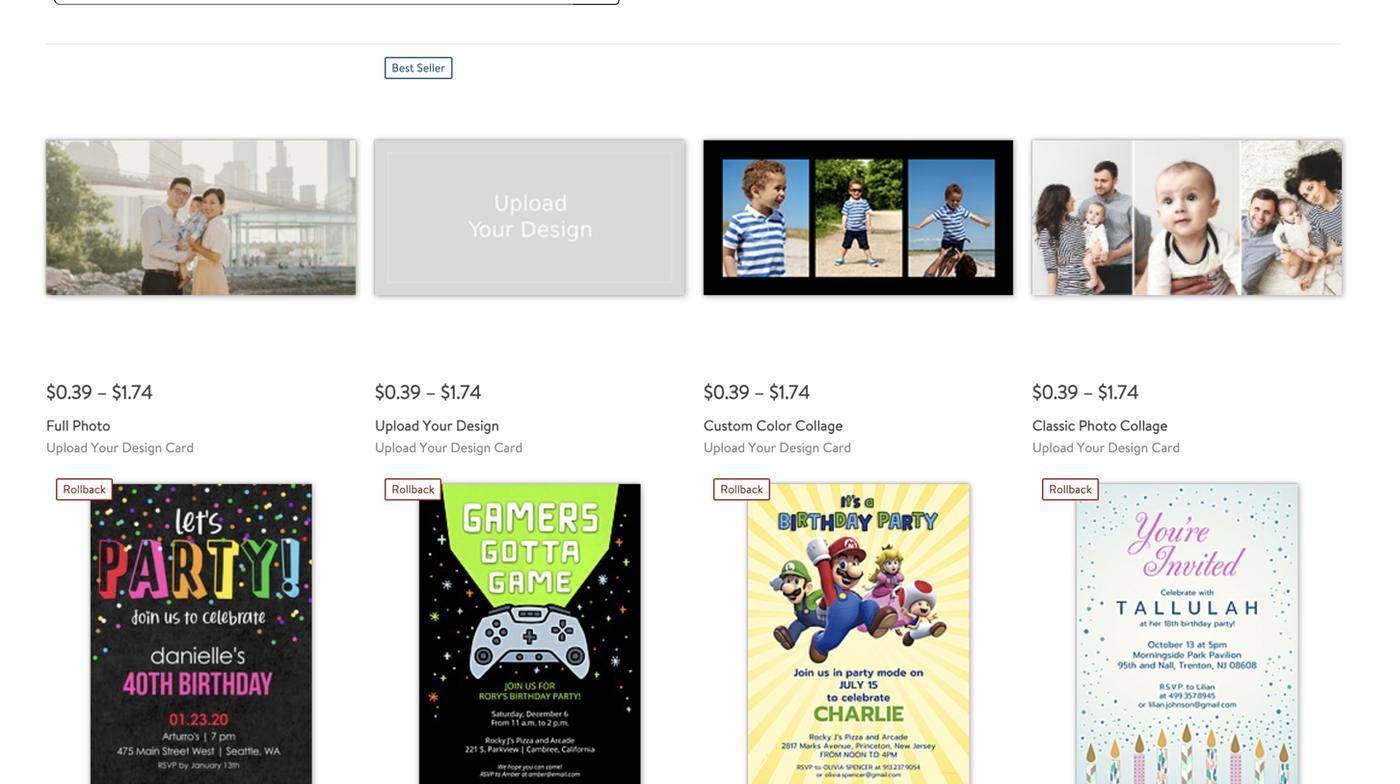 Task type: locate. For each thing, give the bounding box(es) containing it.
0 horizontal spatial collage
[[796, 415, 843, 436]]

1 for classic
[[1108, 378, 1114, 405]]

– for custom
[[755, 378, 765, 405]]

seller
[[417, 59, 445, 76]]

7 . from the left
[[1054, 378, 1058, 405]]

0 horizontal spatial photo
[[72, 415, 110, 436]]

74
[[132, 378, 153, 405], [460, 378, 482, 405], [789, 378, 811, 405], [1118, 378, 1140, 405]]

your inside custom color collage upload your design card
[[749, 438, 776, 457]]

3 $ 0 . 39 – $ 1 . 74 from the left
[[704, 378, 811, 405]]

$ 0 . 39 – $ 1 . 74 up classic
[[1033, 378, 1140, 405]]

rollback for 3rd rollback "link" from the left
[[721, 481, 764, 497]]

3 0 from the left
[[714, 378, 725, 405]]

1 up upload your design upload your design card
[[450, 378, 457, 405]]

39 for custom
[[729, 378, 750, 405]]

2 74 from the left
[[460, 378, 482, 405]]

2 $ 0 . 39 – $ 1 . 74 from the left
[[375, 378, 482, 405]]

4 74 from the left
[[1118, 378, 1140, 405]]

4 0 from the left
[[1042, 378, 1054, 405]]

3 39 from the left
[[729, 378, 750, 405]]

74 for classic photo collage
[[1118, 378, 1140, 405]]

1 up full photo upload your design card
[[122, 378, 128, 405]]

39 up upload your design upload your design card
[[400, 378, 421, 405]]

card inside upload your design upload your design card
[[494, 438, 523, 457]]

1 for custom
[[779, 378, 786, 405]]

0
[[56, 378, 67, 405], [385, 378, 396, 405], [714, 378, 725, 405], [1042, 378, 1054, 405]]

$ 0 . 39 – $ 1 . 74
[[46, 378, 153, 405], [375, 378, 482, 405], [704, 378, 811, 405], [1033, 378, 1140, 405]]

1 card from the left
[[165, 438, 194, 457]]

0 for classic
[[1042, 378, 1054, 405]]

your for custom
[[749, 438, 776, 457]]

collage inside classic photo collage upload your design card
[[1121, 415, 1168, 436]]

–
[[97, 378, 107, 405], [426, 378, 436, 405], [755, 378, 765, 405], [1084, 378, 1094, 405]]

2 photo from the left
[[1079, 415, 1117, 436]]

photo for collage
[[1079, 415, 1117, 436]]

photo inside classic photo collage upload your design card
[[1079, 415, 1117, 436]]

$ 0 . 39 – $ 1 . 74 for full
[[46, 378, 153, 405]]

$
[[46, 378, 56, 405], [112, 378, 122, 405], [375, 378, 385, 405], [441, 378, 450, 405], [704, 378, 714, 405], [770, 378, 779, 405], [1033, 378, 1042, 405], [1099, 378, 1108, 405]]

1 up color in the bottom right of the page
[[779, 378, 786, 405]]

2 $ from the left
[[112, 378, 122, 405]]

4 rollback from the left
[[1050, 481, 1092, 497]]

photo right classic
[[1079, 415, 1117, 436]]

card
[[165, 438, 194, 457], [494, 438, 523, 457], [823, 438, 852, 457], [1152, 438, 1181, 457]]

photo inside full photo upload your design card
[[72, 415, 110, 436]]

0 up full
[[56, 378, 67, 405]]

1 – from the left
[[97, 378, 107, 405]]

39 for classic
[[1058, 378, 1079, 405]]

design inside classic photo collage upload your design card
[[1109, 438, 1149, 457]]

2 1 from the left
[[450, 378, 457, 405]]

2 card from the left
[[494, 438, 523, 457]]

4 rollback link from the left
[[1033, 479, 1343, 784]]

39 up full photo upload your design card
[[71, 378, 92, 405]]

74 for custom color collage
[[789, 378, 811, 405]]

1 collage from the left
[[796, 415, 843, 436]]

1
[[122, 378, 128, 405], [450, 378, 457, 405], [779, 378, 786, 405], [1108, 378, 1114, 405]]

photo
[[72, 415, 110, 436], [1079, 415, 1117, 436]]

your for upload
[[420, 438, 448, 457]]

0 for custom
[[714, 378, 725, 405]]

card inside full photo upload your design card
[[165, 438, 194, 457]]

collage for custom color collage
[[796, 415, 843, 436]]

rollback for 2nd rollback "link"
[[392, 481, 435, 497]]

card for classic
[[1152, 438, 1181, 457]]

collage
[[796, 415, 843, 436], [1121, 415, 1168, 436]]

$ 0 . 39 – $ 1 . 74 up full photo upload your design card
[[46, 378, 153, 405]]

your inside classic photo collage upload your design card
[[1078, 438, 1105, 457]]

color
[[757, 415, 792, 436]]

1 39 from the left
[[71, 378, 92, 405]]

3 rollback link from the left
[[704, 479, 1014, 784]]

design for custom color collage
[[780, 438, 820, 457]]

39 up classic
[[1058, 378, 1079, 405]]

your
[[423, 415, 453, 436], [91, 438, 119, 457], [420, 438, 448, 457], [749, 438, 776, 457], [1078, 438, 1105, 457]]

74 up full photo upload your design card
[[132, 378, 153, 405]]

2 – from the left
[[426, 378, 436, 405]]

0 up upload your design upload your design card
[[385, 378, 396, 405]]

3 – from the left
[[755, 378, 765, 405]]

rollback down upload your design upload your design card
[[392, 481, 435, 497]]

74 up classic photo collage upload your design card
[[1118, 378, 1140, 405]]

collage right classic
[[1121, 415, 1168, 436]]

3 74 from the left
[[789, 378, 811, 405]]

6 $ from the left
[[770, 378, 779, 405]]

– up classic photo collage upload your design card
[[1084, 378, 1094, 405]]

74 up upload your design upload your design card
[[460, 378, 482, 405]]

upload for classic
[[1033, 438, 1074, 457]]

1 $ 0 . 39 – $ 1 . 74 from the left
[[46, 378, 153, 405]]

1 rollback from the left
[[63, 481, 106, 497]]

.
[[67, 378, 71, 405], [128, 378, 132, 405], [396, 378, 400, 405], [457, 378, 460, 405], [725, 378, 729, 405], [786, 378, 789, 405], [1054, 378, 1058, 405], [1114, 378, 1118, 405]]

classic photo collage upload your design card
[[1033, 415, 1181, 457]]

1 0 from the left
[[56, 378, 67, 405]]

0 up custom
[[714, 378, 725, 405]]

4 – from the left
[[1084, 378, 1094, 405]]

upload
[[375, 415, 420, 436], [46, 438, 88, 457], [375, 438, 417, 457], [704, 438, 746, 457], [1033, 438, 1074, 457]]

card inside custom color collage upload your design card
[[823, 438, 852, 457]]

1 74 from the left
[[132, 378, 153, 405]]

$ 0 . 39 – $ 1 . 74 for upload
[[375, 378, 482, 405]]

design inside custom color collage upload your design card
[[780, 438, 820, 457]]

upload inside custom color collage upload your design card
[[704, 438, 746, 457]]

0 up classic
[[1042, 378, 1054, 405]]

3 rollback from the left
[[721, 481, 764, 497]]

– up full photo upload your design card
[[97, 378, 107, 405]]

rollback
[[63, 481, 106, 497], [392, 481, 435, 497], [721, 481, 764, 497], [1050, 481, 1092, 497]]

39
[[71, 378, 92, 405], [400, 378, 421, 405], [729, 378, 750, 405], [1058, 378, 1079, 405]]

1 photo from the left
[[72, 415, 110, 436]]

2 . from the left
[[128, 378, 132, 405]]

design inside full photo upload your design card
[[122, 438, 162, 457]]

1 horizontal spatial collage
[[1121, 415, 1168, 436]]

your inside full photo upload your design card
[[91, 438, 119, 457]]

collage inside custom color collage upload your design card
[[796, 415, 843, 436]]

3 . from the left
[[396, 378, 400, 405]]

2 collage from the left
[[1121, 415, 1168, 436]]

$ 0 . 39 – $ 1 . 74 up color in the bottom right of the page
[[704, 378, 811, 405]]

39 up custom
[[729, 378, 750, 405]]

rollback down custom color collage upload your design card
[[721, 481, 764, 497]]

7 $ from the left
[[1033, 378, 1042, 405]]

$ 0 . 39 – $ 1 . 74 up upload your design upload your design card
[[375, 378, 482, 405]]

1 1 from the left
[[122, 378, 128, 405]]

$ 0 . 39 – $ 1 . 74 for classic
[[1033, 378, 1140, 405]]

4 $ 0 . 39 – $ 1 . 74 from the left
[[1033, 378, 1140, 405]]

4 card from the left
[[1152, 438, 1181, 457]]

3 1 from the left
[[779, 378, 786, 405]]

photo right full
[[72, 415, 110, 436]]

1 up classic photo collage upload your design card
[[1108, 378, 1114, 405]]

rollback link
[[46, 479, 356, 784], [375, 479, 685, 784], [704, 479, 1014, 784], [1033, 479, 1343, 784]]

39 for full
[[71, 378, 92, 405]]

card inside classic photo collage upload your design card
[[1152, 438, 1181, 457]]

6 . from the left
[[786, 378, 789, 405]]

1 . from the left
[[67, 378, 71, 405]]

– up color in the bottom right of the page
[[755, 378, 765, 405]]

1 rollback link from the left
[[46, 479, 356, 784]]

upload inside classic photo collage upload your design card
[[1033, 438, 1074, 457]]

2 39 from the left
[[400, 378, 421, 405]]

3 card from the left
[[823, 438, 852, 457]]

upload for custom
[[704, 438, 746, 457]]

1 horizontal spatial photo
[[1079, 415, 1117, 436]]

2 0 from the left
[[385, 378, 396, 405]]

rollback down classic photo collage upload your design card
[[1050, 481, 1092, 497]]

rollback down full photo upload your design card
[[63, 481, 106, 497]]

74 up color in the bottom right of the page
[[789, 378, 811, 405]]

design
[[456, 415, 499, 436], [122, 438, 162, 457], [451, 438, 491, 457], [780, 438, 820, 457], [1109, 438, 1149, 457]]

4 39 from the left
[[1058, 378, 1079, 405]]

– for upload
[[426, 378, 436, 405]]

2 rollback from the left
[[392, 481, 435, 497]]

5 $ from the left
[[704, 378, 714, 405]]

4 1 from the left
[[1108, 378, 1114, 405]]

– up upload your design upload your design card
[[426, 378, 436, 405]]

collage right color in the bottom right of the page
[[796, 415, 843, 436]]

full
[[46, 415, 69, 436]]



Task type: describe. For each thing, give the bounding box(es) containing it.
74 for full photo
[[132, 378, 153, 405]]

2 rollback link from the left
[[375, 479, 685, 784]]

5 . from the left
[[725, 378, 729, 405]]

upload for upload
[[375, 438, 417, 457]]

rollback for fourth rollback "link" from left
[[1050, 481, 1092, 497]]

8 $ from the left
[[1099, 378, 1108, 405]]

1 for full
[[122, 378, 128, 405]]

best
[[392, 59, 414, 76]]

3 $ from the left
[[375, 378, 385, 405]]

1 for upload
[[450, 378, 457, 405]]

4 . from the left
[[457, 378, 460, 405]]

classic
[[1033, 415, 1076, 436]]

collage for classic photo collage
[[1121, 415, 1168, 436]]

0 for upload
[[385, 378, 396, 405]]

0 for full
[[56, 378, 67, 405]]

upload inside full photo upload your design card
[[46, 438, 88, 457]]

custom color collage upload your design card
[[704, 415, 852, 457]]

8 . from the left
[[1114, 378, 1118, 405]]

your for classic
[[1078, 438, 1105, 457]]

1 $ from the left
[[46, 378, 56, 405]]

card for custom
[[823, 438, 852, 457]]

– for classic
[[1084, 378, 1094, 405]]

rollback for first rollback "link" from left
[[63, 481, 106, 497]]

$ 0 . 39 – $ 1 . 74 for custom
[[704, 378, 811, 405]]

design for classic photo collage
[[1109, 438, 1149, 457]]

best seller
[[392, 59, 445, 76]]

upload your design upload your design card
[[375, 415, 523, 457]]

– for full
[[97, 378, 107, 405]]

photo for upload
[[72, 415, 110, 436]]

custom
[[704, 415, 753, 436]]

74 for upload your design
[[460, 378, 482, 405]]

4 $ from the left
[[441, 378, 450, 405]]

Search Same Day Birthday Cards & Invitations search field
[[54, 0, 573, 5]]

full photo upload your design card
[[46, 415, 194, 457]]

card for upload
[[494, 438, 523, 457]]

design for upload your design
[[451, 438, 491, 457]]

39 for upload
[[400, 378, 421, 405]]



Task type: vqa. For each thing, say whether or not it's contained in the screenshot.
the Card in Custom Color Collage Upload Your Design Card
yes



